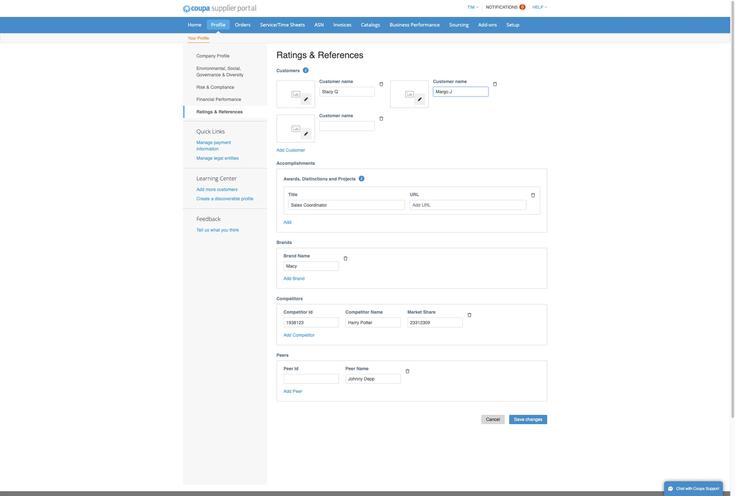 Task type: locate. For each thing, give the bounding box(es) containing it.
ratings & references down financial performance
[[197, 109, 243, 114]]

0 horizontal spatial references
[[219, 109, 243, 114]]

peer down peers
[[284, 366, 293, 371]]

additional information image right customers
[[303, 67, 309, 73]]

id up peer id text box
[[295, 366, 299, 371]]

business performance link
[[386, 20, 444, 29]]

invoices link
[[330, 20, 356, 29]]

id
[[309, 310, 313, 315], [295, 366, 299, 371]]

ratings & references down asn link
[[277, 50, 364, 60]]

compliance
[[211, 85, 234, 90]]

profile
[[211, 21, 226, 28], [198, 36, 209, 41], [217, 53, 230, 59]]

add for add competitor
[[284, 333, 292, 338]]

brand down brands
[[284, 253, 297, 259]]

profile right your
[[198, 36, 209, 41]]

tell
[[197, 228, 203, 233]]

& down asn link
[[310, 50, 316, 60]]

& inside environmental, social, governance & diversity
[[222, 72, 225, 77]]

competitor inside button
[[293, 333, 315, 338]]

0 vertical spatial ratings & references
[[277, 50, 364, 60]]

add for add brand
[[284, 276, 292, 281]]

service/time
[[260, 21, 289, 28]]

add up competitors in the left bottom of the page
[[284, 276, 292, 281]]

environmental, social, governance & diversity
[[197, 66, 244, 77]]

payment
[[214, 140, 231, 145]]

peers
[[277, 353, 289, 358]]

center
[[220, 175, 237, 182]]

id up competitor id text field
[[309, 310, 313, 315]]

0 vertical spatial manage
[[197, 140, 213, 145]]

environmental,
[[197, 66, 226, 71]]

name for brand name
[[298, 253, 310, 259]]

customer
[[320, 79, 340, 84], [433, 79, 454, 84], [320, 113, 340, 118], [286, 148, 305, 153]]

0 vertical spatial profile
[[211, 21, 226, 28]]

1 vertical spatial customer name text field
[[320, 121, 375, 131]]

Competitor Id text field
[[284, 318, 339, 328]]

ratings up customers
[[277, 50, 307, 60]]

1 vertical spatial profile
[[198, 36, 209, 41]]

1 vertical spatial ratings & references
[[197, 109, 243, 114]]

governance
[[197, 72, 221, 77]]

competitor for competitor name
[[346, 310, 370, 315]]

business performance
[[390, 21, 440, 28]]

competitor down competitors in the left bottom of the page
[[284, 310, 308, 315]]

0 horizontal spatial performance
[[216, 97, 241, 102]]

name
[[342, 79, 353, 84], [455, 79, 467, 84], [342, 113, 353, 118]]

1 vertical spatial manage
[[197, 156, 213, 161]]

0 vertical spatial id
[[309, 310, 313, 315]]

& right risk
[[207, 85, 210, 90]]

& down financial performance
[[214, 109, 218, 114]]

1 vertical spatial name
[[371, 310, 383, 315]]

ratings & references
[[277, 50, 364, 60], [197, 109, 243, 114]]

ratings
[[277, 50, 307, 60], [197, 109, 213, 114]]

1 vertical spatial brand
[[293, 276, 305, 281]]

1 horizontal spatial name
[[357, 366, 369, 371]]

0 vertical spatial name
[[298, 253, 310, 259]]

1 vertical spatial performance
[[216, 97, 241, 102]]

references
[[318, 50, 364, 60], [219, 109, 243, 114]]

performance right business
[[411, 21, 440, 28]]

competitor for competitor id
[[284, 310, 308, 315]]

change image image for the left customer name text field
[[304, 132, 308, 136]]

0 horizontal spatial additional information image
[[303, 67, 309, 73]]

competitors
[[277, 296, 303, 302]]

ons
[[489, 21, 497, 28]]

additional information image right projects
[[359, 176, 365, 182]]

add up peers
[[284, 333, 292, 338]]

1 horizontal spatial id
[[309, 310, 313, 315]]

navigation
[[465, 1, 548, 13]]

Competitor Name text field
[[346, 318, 401, 328]]

profile
[[241, 196, 254, 201]]

us
[[205, 228, 209, 233]]

1 vertical spatial id
[[295, 366, 299, 371]]

and
[[329, 177, 337, 182]]

links
[[212, 127, 225, 135]]

peer up peer name text box
[[346, 366, 355, 371]]

0 horizontal spatial ratings
[[197, 109, 213, 114]]

add up accomplishments
[[277, 148, 285, 153]]

competitor up competitor name text box
[[346, 310, 370, 315]]

2 vertical spatial profile
[[217, 53, 230, 59]]

references down financial performance link in the left of the page
[[219, 109, 243, 114]]

setup
[[507, 21, 520, 28]]

logo image
[[280, 84, 312, 105], [394, 84, 426, 105], [280, 118, 312, 139]]

profile down coupa supplier portal image
[[211, 21, 226, 28]]

additional information image for customers
[[303, 67, 309, 73]]

market share
[[408, 310, 436, 315]]

add brand
[[284, 276, 305, 281]]

0 vertical spatial references
[[318, 50, 364, 60]]

tim link
[[465, 5, 479, 10]]

2 vertical spatial name
[[357, 366, 369, 371]]

1 horizontal spatial references
[[318, 50, 364, 60]]

1 horizontal spatial ratings
[[277, 50, 307, 60]]

profile link
[[207, 20, 230, 29]]

home
[[188, 21, 202, 28]]

your profile link
[[188, 35, 210, 43]]

&
[[310, 50, 316, 60], [222, 72, 225, 77], [207, 85, 210, 90], [214, 109, 218, 114]]

1 vertical spatial additional information image
[[359, 176, 365, 182]]

references down the invoices link
[[318, 50, 364, 60]]

customers
[[277, 68, 300, 73]]

help link
[[530, 5, 548, 10]]

add more customers
[[197, 187, 238, 192]]

Title text field
[[289, 200, 405, 210]]

0 vertical spatial ratings
[[277, 50, 307, 60]]

add-
[[479, 21, 489, 28]]

& left diversity
[[222, 72, 225, 77]]

profile up environmental, social, governance & diversity link
[[217, 53, 230, 59]]

profile for your profile
[[198, 36, 209, 41]]

cancel
[[486, 417, 500, 422]]

create a discoverable profile link
[[197, 196, 254, 201]]

performance
[[411, 21, 440, 28], [216, 97, 241, 102]]

add down peer id
[[284, 389, 292, 394]]

1 horizontal spatial performance
[[411, 21, 440, 28]]

name up competitor name text box
[[371, 310, 383, 315]]

0 vertical spatial customer name text field
[[433, 87, 489, 97]]

distinctions
[[302, 177, 328, 182]]

competitor
[[284, 310, 308, 315], [346, 310, 370, 315], [293, 333, 315, 338]]

add for add peer
[[284, 389, 292, 394]]

customer inside button
[[286, 148, 305, 153]]

0 vertical spatial additional information image
[[303, 67, 309, 73]]

name for competitor name
[[371, 310, 383, 315]]

1 vertical spatial references
[[219, 109, 243, 114]]

brands
[[277, 240, 292, 245]]

additional information image
[[303, 67, 309, 73], [359, 176, 365, 182]]

2 manage from the top
[[197, 156, 213, 161]]

name for rightmost customer name text field
[[455, 79, 467, 84]]

name up peer name text box
[[357, 366, 369, 371]]

service/time sheets
[[260, 21, 305, 28]]

1 vertical spatial ratings
[[197, 109, 213, 114]]

save changes
[[514, 417, 543, 422]]

notifications
[[486, 5, 518, 10]]

support
[[706, 487, 720, 491]]

0 horizontal spatial id
[[295, 366, 299, 371]]

peer inside button
[[293, 389, 302, 394]]

awards,
[[284, 177, 301, 182]]

financial performance
[[197, 97, 241, 102]]

manage payment information link
[[197, 140, 231, 151]]

quick
[[197, 127, 211, 135]]

0 vertical spatial performance
[[411, 21, 440, 28]]

1 horizontal spatial additional information image
[[359, 176, 365, 182]]

change image image
[[304, 97, 308, 102], [418, 97, 422, 102], [304, 132, 308, 136]]

2 horizontal spatial name
[[371, 310, 383, 315]]

company profile
[[197, 53, 230, 59]]

name up brand name text box
[[298, 253, 310, 259]]

brand down brand name text box
[[293, 276, 305, 281]]

ratings down financial
[[197, 109, 213, 114]]

add up brands
[[284, 220, 292, 225]]

competitor down competitor id text field
[[293, 333, 315, 338]]

feedback
[[197, 215, 221, 223]]

customer name
[[320, 79, 353, 84], [433, 79, 467, 84], [320, 113, 353, 118]]

peer name
[[346, 366, 369, 371]]

asn link
[[311, 20, 328, 29]]

manage for manage legal entities
[[197, 156, 213, 161]]

profile for company profile
[[217, 53, 230, 59]]

references inside 'link'
[[219, 109, 243, 114]]

add up create
[[197, 187, 205, 192]]

Peer Id text field
[[284, 374, 339, 384]]

0 horizontal spatial name
[[298, 253, 310, 259]]

peer
[[284, 366, 293, 371], [346, 366, 355, 371], [293, 389, 302, 394]]

more
[[206, 187, 216, 192]]

tell us what you think
[[197, 228, 239, 233]]

risk & compliance link
[[183, 81, 267, 93]]

environmental, social, governance & diversity link
[[183, 62, 267, 81]]

add
[[277, 148, 285, 153], [197, 187, 205, 192], [284, 220, 292, 225], [284, 276, 292, 281], [284, 333, 292, 338], [284, 389, 292, 394]]

tim
[[468, 5, 475, 10]]

manage inside manage payment information
[[197, 140, 213, 145]]

manage down information
[[197, 156, 213, 161]]

1 horizontal spatial customer name text field
[[433, 87, 489, 97]]

performance for business performance
[[411, 21, 440, 28]]

0 horizontal spatial ratings & references
[[197, 109, 243, 114]]

add for add customer
[[277, 148, 285, 153]]

peer down peer id text box
[[293, 389, 302, 394]]

manage up information
[[197, 140, 213, 145]]

ratings & references inside ratings & references 'link'
[[197, 109, 243, 114]]

Customer name text field
[[320, 87, 375, 97]]

performance for financial performance
[[216, 97, 241, 102]]

Customer name text field
[[433, 87, 489, 97], [320, 121, 375, 131]]

performance up ratings & references 'link'
[[216, 97, 241, 102]]

a
[[211, 196, 214, 201]]

save
[[514, 417, 525, 422]]

1 manage from the top
[[197, 140, 213, 145]]

orders
[[235, 21, 251, 28]]

sourcing
[[450, 21, 469, 28]]

add customer button
[[277, 147, 305, 154]]



Task type: vqa. For each thing, say whether or not it's contained in the screenshot.
& in the Environmental, Social, Governance & Diversity
yes



Task type: describe. For each thing, give the bounding box(es) containing it.
URL text field
[[410, 200, 527, 210]]

add-ons link
[[475, 20, 502, 29]]

id for peer id
[[295, 366, 299, 371]]

legal
[[214, 156, 223, 161]]

id for competitor id
[[309, 310, 313, 315]]

risk & compliance
[[197, 85, 234, 90]]

add peer button
[[284, 389, 302, 395]]

chat with coupa support
[[677, 487, 720, 491]]

service/time sheets link
[[256, 20, 309, 29]]

tell us what you think button
[[197, 227, 239, 233]]

your profile
[[188, 36, 209, 41]]

peer for peer id
[[284, 366, 293, 371]]

add customer
[[277, 148, 305, 153]]

company
[[197, 53, 216, 59]]

manage for manage payment information
[[197, 140, 213, 145]]

changes
[[526, 417, 543, 422]]

peer for peer name
[[346, 366, 355, 371]]

manage legal entities
[[197, 156, 239, 161]]

chat
[[677, 487, 685, 491]]

url
[[410, 192, 419, 197]]

manage payment information
[[197, 140, 231, 151]]

catalogs link
[[357, 20, 385, 29]]

you
[[221, 228, 228, 233]]

customers
[[217, 187, 238, 192]]

add brand button
[[284, 276, 305, 282]]

risk
[[197, 85, 205, 90]]

discoverable
[[215, 196, 240, 201]]

name for the left customer name text field
[[342, 113, 353, 118]]

0 vertical spatial brand
[[284, 253, 297, 259]]

add button
[[284, 219, 292, 226]]

financial performance link
[[183, 93, 267, 106]]

competitor name
[[346, 310, 383, 315]]

what
[[211, 228, 220, 233]]

add peer
[[284, 389, 302, 394]]

notifications 0
[[486, 4, 524, 10]]

social,
[[228, 66, 241, 71]]

ratings & references link
[[183, 106, 267, 118]]

financial
[[197, 97, 215, 102]]

name for customer name text box on the top of the page
[[342, 79, 353, 84]]

Market Share text field
[[408, 318, 463, 328]]

brand inside button
[[293, 276, 305, 281]]

create a discoverable profile
[[197, 196, 254, 201]]

coupa supplier portal image
[[178, 1, 261, 17]]

think
[[230, 228, 239, 233]]

business
[[390, 21, 410, 28]]

0
[[522, 4, 524, 9]]

additional information image for awards, distinctions and projects
[[359, 176, 365, 182]]

coupa
[[694, 487, 705, 491]]

create
[[197, 196, 210, 201]]

add for add
[[284, 220, 292, 225]]

add-ons
[[479, 21, 497, 28]]

setup link
[[503, 20, 524, 29]]

manage legal entities link
[[197, 156, 239, 161]]

add more customers link
[[197, 187, 238, 192]]

1 horizontal spatial ratings & references
[[277, 50, 364, 60]]

& inside risk & compliance link
[[207, 85, 210, 90]]

information
[[197, 146, 219, 151]]

save changes button
[[510, 415, 548, 425]]

& inside ratings & references 'link'
[[214, 109, 218, 114]]

peer id
[[284, 366, 299, 371]]

ratings inside ratings & references 'link'
[[197, 109, 213, 114]]

company profile link
[[183, 50, 267, 62]]

asn
[[315, 21, 324, 28]]

catalogs
[[361, 21, 380, 28]]

orders link
[[231, 20, 255, 29]]

sheets
[[290, 21, 305, 28]]

learning center
[[197, 175, 237, 182]]

add competitor
[[284, 333, 315, 338]]

name for peer name
[[357, 366, 369, 371]]

0 horizontal spatial customer name text field
[[320, 121, 375, 131]]

navigation containing notifications 0
[[465, 1, 548, 13]]

Peer Name text field
[[346, 374, 401, 384]]

chat with coupa support button
[[665, 482, 724, 496]]

share
[[423, 310, 436, 315]]

diversity
[[226, 72, 244, 77]]

invoices
[[334, 21, 352, 28]]

change image image for customer name text box on the top of the page
[[304, 97, 308, 102]]

add for add more customers
[[197, 187, 205, 192]]

your
[[188, 36, 196, 41]]

change image image for rightmost customer name text field
[[418, 97, 422, 102]]

Brand Name text field
[[284, 261, 339, 271]]

entities
[[225, 156, 239, 161]]

awards, distinctions and projects
[[284, 177, 356, 182]]

quick links
[[197, 127, 225, 135]]

help
[[533, 5, 544, 10]]

brand name
[[284, 253, 310, 259]]

home link
[[184, 20, 206, 29]]

competitor id
[[284, 310, 313, 315]]

learning
[[197, 175, 218, 182]]

sourcing link
[[446, 20, 473, 29]]

with
[[686, 487, 693, 491]]



